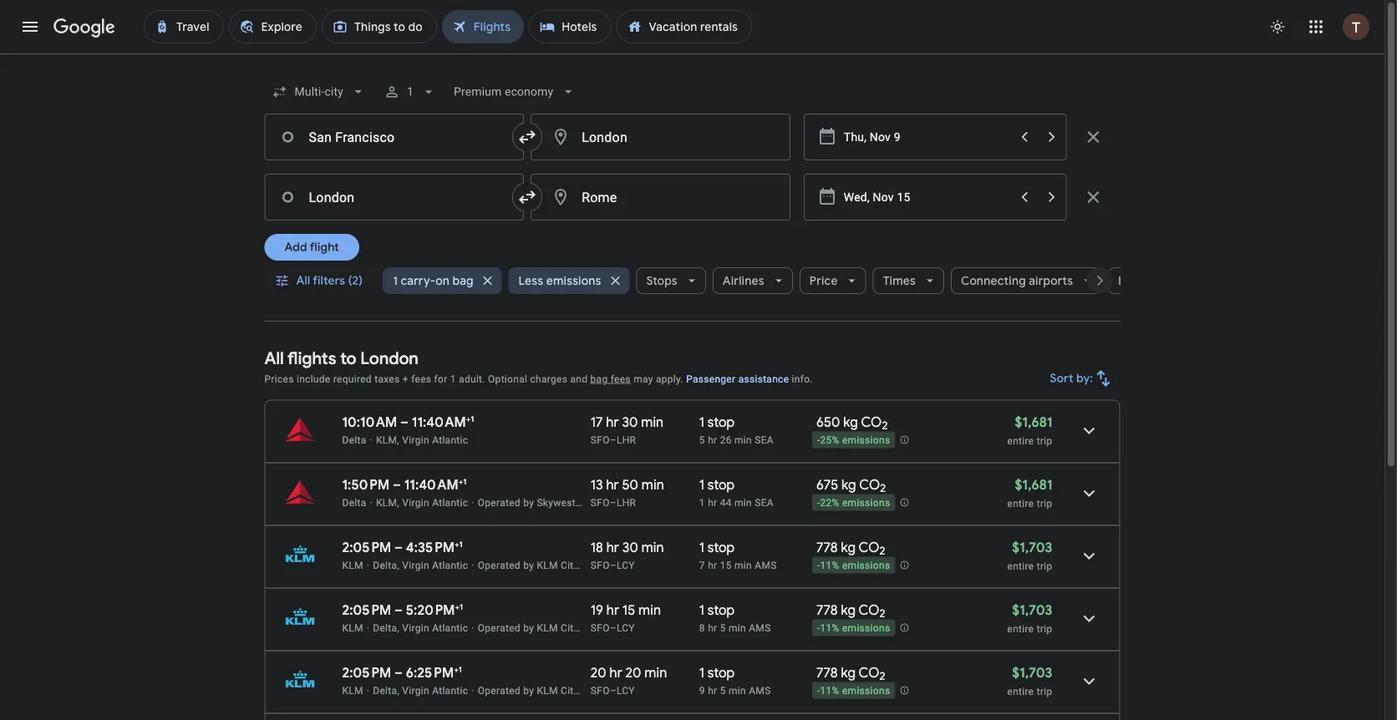 Task type: describe. For each thing, give the bounding box(es) containing it.
include
[[297, 373, 330, 385]]

1681 US dollars text field
[[1015, 476, 1052, 493]]

17
[[591, 414, 603, 431]]

1 stop 1 hr 44 min sea
[[699, 476, 774, 508]]

entire for 19 hr 15 min
[[1007, 623, 1034, 635]]

duration
[[1118, 273, 1167, 288]]

airlines button
[[713, 261, 793, 301]]

charges
[[530, 373, 568, 385]]

add
[[285, 240, 307, 255]]

778 kg co 2 for 20 hr 20 min
[[816, 664, 886, 684]]

sfo for 20
[[591, 685, 610, 696]]

11:40 am for 1:50 pm
[[404, 476, 458, 493]]

and
[[570, 373, 588, 385]]

Arrival time: 6:25 PM on  Friday, November 10. text field
[[406, 664, 462, 681]]

leaves san francisco international airport at 1:50 pm on thursday, november 9 and arrives at heathrow airport at 11:40 am on friday, november 10. element
[[342, 476, 467, 493]]

Departure text field
[[844, 175, 1010, 220]]

by for 19
[[523, 622, 534, 634]]

delta down 13 at the left of the page
[[601, 497, 626, 508]]

1681 US dollars text field
[[1015, 414, 1052, 431]]

airlines
[[723, 273, 764, 288]]

min inside 1 stop 9 hr 5 min ams
[[729, 685, 746, 696]]

sort
[[1050, 371, 1074, 386]]

klm left 19 hr 15 min sfo – lcy
[[537, 622, 558, 634]]

min inside 18 hr 30 min sfo – lcy
[[641, 539, 664, 556]]

carry-
[[401, 273, 436, 288]]

kg for 18 hr 30 min
[[841, 539, 856, 556]]

klm, virgin atlantic for 10:10 am
[[376, 434, 468, 446]]

1:50 pm – 11:40 am + 1
[[342, 476, 467, 493]]

hr inside 13 hr 50 min sfo – lhr
[[606, 476, 619, 493]]

all for all filters (2)
[[296, 273, 310, 288]]

$1,703 for 20 hr 20 min
[[1012, 664, 1052, 681]]

778 kg co 2 for 19 hr 15 min
[[816, 602, 886, 621]]

co for 20 hr 20 min
[[859, 664, 880, 681]]

1 inside 10:10 am – 11:40 am + 1
[[471, 414, 474, 424]]

-11% emissions for 18 hr 30 min
[[817, 560, 890, 572]]

17 hr 30 min sfo – lhr
[[591, 414, 664, 446]]

-25% emissions
[[817, 435, 890, 446]]

+ for 17 hr 30 min
[[466, 414, 471, 424]]

optional
[[488, 373, 527, 385]]

entire for 20 hr 20 min
[[1007, 686, 1034, 697]]

operated by klm cityhopper for 19 hr 15 min
[[478, 622, 611, 634]]

– right 1:50 pm
[[393, 476, 401, 493]]

18
[[591, 539, 603, 556]]

less emissions
[[519, 273, 601, 288]]

$1,703 for 18 hr 30 min
[[1012, 539, 1052, 556]]

- for 20 hr 20 min
[[817, 685, 820, 697]]

leaves san francisco international airport at 2:05 pm on thursday, november 9 and arrives at london city airport at 6:25 pm on friday, november 10. element
[[342, 664, 462, 681]]

by:
[[1077, 371, 1093, 386]]

flight details. leaves san francisco international airport at 1:50 pm on thursday, november 9 and arrives at heathrow airport at 11:40 am on friday, november 10. image
[[1069, 473, 1109, 513]]

Arrival time: 11:40 AM on  Friday, November 10. text field
[[404, 476, 467, 493]]

 image for 2:05 pm
[[367, 559, 370, 571]]

2:05 pm for 5:20 pm
[[342, 602, 391, 619]]

ams for 18 hr 30 min
[[755, 559, 777, 571]]

$1,703 entire trip for 20 hr 20 min
[[1007, 664, 1052, 697]]

hr inside 1 stop 9 hr 5 min ams
[[708, 685, 717, 696]]

-22% emissions
[[817, 497, 890, 509]]

11% for 20 hr 20 min
[[820, 685, 840, 697]]

co for 18 hr 30 min
[[859, 539, 880, 556]]

-11% emissions for 19 hr 15 min
[[817, 623, 890, 634]]

connecting
[[961, 273, 1026, 288]]

Departure time: 10:10 AM. text field
[[342, 414, 397, 431]]

lhr for 30
[[617, 434, 636, 446]]

lcy for 15
[[617, 622, 635, 634]]

hr inside 19 hr 15 min sfo – lcy
[[606, 602, 619, 619]]

price button
[[800, 261, 866, 301]]

less emissions button
[[509, 261, 630, 301]]

remove flight from london to rome on wed, nov 15 image
[[1083, 187, 1103, 207]]

$1,703 entire trip for 18 hr 30 min
[[1007, 539, 1052, 572]]

1 inside '2:05 pm – 6:25 pm + 1'
[[458, 664, 462, 675]]

min inside 1 stop 1 hr 44 min sea
[[735, 497, 752, 508]]

+ for 19 hr 15 min
[[455, 602, 460, 612]]

delta, virgin atlantic for 5:20 pm
[[373, 622, 468, 634]]

ams for 19 hr 15 min
[[749, 622, 771, 634]]

total duration 19 hr 15 min. element
[[591, 602, 699, 621]]

atlantic for 13
[[432, 497, 468, 508]]

13 hr 50 min sfo – lhr
[[591, 476, 664, 508]]

sfo for 18
[[591, 559, 610, 571]]

delta for 10:10 am
[[342, 434, 366, 446]]

+ right taxes
[[403, 373, 409, 385]]

main menu image
[[20, 17, 40, 37]]

entire for 18 hr 30 min
[[1007, 560, 1034, 572]]

klm left 20 hr 20 min sfo – lcy
[[537, 685, 558, 696]]

2 for 20 hr 20 min
[[880, 670, 886, 684]]

change appearance image
[[1258, 7, 1298, 47]]

4:35 pm
[[406, 539, 455, 556]]

swap origin and destination. image for departure text field
[[517, 127, 537, 147]]

25%
[[820, 435, 840, 446]]

min inside 20 hr 20 min sfo – lcy
[[645, 664, 667, 681]]

1703 US dollars text field
[[1012, 602, 1052, 619]]

min inside 19 hr 15 min sfo – lcy
[[639, 602, 661, 619]]

sort by:
[[1050, 371, 1093, 386]]

entire for 13 hr 50 min
[[1007, 498, 1034, 509]]

prices
[[264, 373, 294, 385]]

sfo for 17
[[591, 434, 610, 446]]

10:10 am
[[342, 414, 397, 431]]

 image for 11:40 am
[[370, 434, 373, 446]]

connecting airports button
[[951, 261, 1102, 301]]

1 fees from the left
[[411, 373, 431, 385]]

1 stop 5 hr 26 min sea
[[699, 414, 774, 446]]

connection
[[628, 497, 682, 508]]

2 20 from the left
[[626, 664, 641, 681]]

2 fees from the left
[[611, 373, 631, 385]]

9
[[699, 685, 705, 696]]

adult.
[[459, 373, 485, 385]]

675
[[816, 476, 838, 493]]

bag inside popup button
[[452, 273, 473, 288]]

sfo for 19
[[591, 622, 610, 634]]

Arrival time: 4:35 PM on  Friday, November 10. text field
[[406, 539, 463, 556]]

$1,703 entire trip for 19 hr 15 min
[[1007, 602, 1052, 635]]

1703 US dollars text field
[[1012, 664, 1052, 681]]

stop for 17 hr 30 min
[[708, 414, 735, 431]]

22%
[[820, 497, 840, 509]]

18 hr 30 min sfo – lcy
[[591, 539, 664, 571]]

atlantic for 18
[[432, 559, 468, 571]]

swap origin and destination. image for departure text box
[[517, 187, 537, 207]]

klm down departure time: 2:05 pm. text box
[[342, 559, 363, 571]]

atlantic for 19
[[432, 622, 468, 634]]

virgin for 20
[[402, 685, 429, 696]]

1 inside 1 stop 8 hr 5 min ams
[[699, 602, 704, 619]]

8
[[699, 622, 705, 634]]

all for all flights to london
[[264, 348, 284, 369]]

kg for 17 hr 30 min
[[843, 414, 858, 431]]

650 kg co 2
[[816, 414, 888, 433]]

layover (1 of 1) is a 5 hr 26 min layover at seattle-tacoma international airport in seattle. element
[[699, 433, 808, 447]]

stops
[[646, 273, 678, 288]]

all filters (2) button
[[264, 261, 376, 301]]

to
[[340, 348, 357, 369]]

by for 13
[[523, 497, 534, 508]]

+ for 20 hr 20 min
[[454, 664, 458, 675]]

klm down departure time: 2:05 pm. text field
[[342, 685, 363, 696]]

lhr for 50
[[617, 497, 636, 508]]

$1,703 for 19 hr 15 min
[[1012, 602, 1052, 619]]

operated for 4:35 pm
[[478, 559, 521, 571]]

flight
[[310, 240, 339, 255]]

dba
[[578, 497, 598, 508]]

klm down skywest
[[537, 559, 558, 571]]

50
[[622, 476, 638, 493]]

650
[[816, 414, 840, 431]]

– inside 20 hr 20 min sfo – lcy
[[610, 685, 617, 696]]

total duration 13 hr 50 min. element
[[591, 476, 699, 496]]

klm down 2:05 pm text box
[[342, 622, 363, 634]]

1 stop 8 hr 5 min ams
[[699, 602, 771, 634]]

total duration 18 hr 30 min. element
[[591, 539, 699, 559]]

1 20 from the left
[[591, 664, 606, 681]]

none search field containing add flight
[[264, 72, 1195, 322]]

delta, for 6:25 pm
[[373, 685, 399, 696]]

5:20 pm
[[406, 602, 455, 619]]

5 inside the 1 stop 5 hr 26 min sea
[[699, 434, 705, 446]]

19
[[591, 602, 603, 619]]

less
[[519, 273, 543, 288]]

price
[[810, 273, 838, 288]]

1 stop flight. element for 17 hr 30 min
[[699, 414, 735, 433]]

26
[[720, 434, 732, 446]]

cityhopper for 20
[[561, 685, 611, 696]]

1703 US dollars text field
[[1012, 539, 1052, 556]]

emissions for 18 hr 30 min
[[842, 560, 890, 572]]

passenger
[[686, 373, 736, 385]]

1:50 pm
[[342, 476, 390, 493]]

london
[[360, 348, 419, 369]]

- for 17 hr 30 min
[[817, 435, 820, 446]]

emissions for 13 hr 50 min
[[842, 497, 890, 509]]

trip for 19 hr 15 min
[[1037, 623, 1052, 635]]

layover (1 of 1) is a 1 hr 44 min layover at seattle-tacoma international airport in seattle. element
[[699, 496, 808, 509]]

2:05 pm – 5:20 pm + 1
[[342, 602, 463, 619]]

(2)
[[348, 273, 363, 288]]

loading results progress bar
[[0, 53, 1385, 57]]

remove flight from san francisco to london on thu, nov 9 image
[[1083, 127, 1103, 147]]

operated by skywest dba delta connection
[[478, 497, 682, 508]]

times
[[883, 273, 916, 288]]

44
[[720, 497, 732, 508]]

operated for 11:40 am
[[478, 497, 521, 508]]

– left 4:35 pm
[[394, 539, 403, 556]]

delta, for 4:35 pm
[[373, 559, 399, 571]]

1 vertical spatial bag
[[590, 373, 608, 385]]

flight details. leaves san francisco international airport at 2:05 pm on thursday, november 9 and arrives at london city airport at 4:35 pm on friday, november 10. image
[[1069, 536, 1109, 576]]

2 for 13 hr 50 min
[[880, 481, 886, 496]]

total duration 20 hr 20 min. element
[[591, 664, 699, 684]]

19 hr 15 min sfo – lcy
[[591, 602, 661, 634]]

2:05 pm for 6:25 pm
[[342, 664, 391, 681]]



Task type: locate. For each thing, give the bounding box(es) containing it.
delta, for 5:20 pm
[[373, 622, 399, 634]]

11% right layover (1 of 1) is a 9 hr 5 min layover at amsterdam airport schiphol in amsterdam. "element"
[[820, 685, 840, 697]]

sea inside the 1 stop 5 hr 26 min sea
[[755, 434, 774, 446]]

lhr inside 17 hr 30 min sfo – lhr
[[617, 434, 636, 446]]

1 vertical spatial delta, virgin atlantic
[[373, 622, 468, 634]]

5 - from the top
[[817, 685, 820, 697]]

for
[[434, 373, 447, 385]]

– inside 19 hr 15 min sfo – lcy
[[610, 622, 617, 634]]

1 stop flight. element for 20 hr 20 min
[[699, 664, 735, 684]]

lcy for 20
[[617, 685, 635, 696]]

1 vertical spatial sea
[[755, 497, 774, 508]]

+ inside 2:05 pm – 5:20 pm + 1
[[455, 602, 460, 612]]

0 vertical spatial lcy
[[617, 559, 635, 571]]

4 by from the top
[[523, 685, 534, 696]]

co inside 650 kg co 2
[[861, 414, 882, 431]]

passenger assistance button
[[686, 373, 789, 385]]

None field
[[264, 77, 373, 107], [447, 77, 583, 107], [264, 77, 373, 107], [447, 77, 583, 107]]

-11% emissions for 20 hr 20 min
[[817, 685, 890, 697]]

layover (1 of 1) is a 7 hr 15 min layover at amsterdam airport schiphol in amsterdam. element
[[699, 559, 808, 572]]

virgin for 18
[[402, 559, 429, 571]]

0 vertical spatial ams
[[755, 559, 777, 571]]

on
[[436, 273, 450, 288]]

3 atlantic from the top
[[432, 559, 468, 571]]

2 sea from the top
[[755, 497, 774, 508]]

min right 8
[[729, 622, 746, 634]]

sfo down 13 at the left of the page
[[591, 497, 610, 508]]

2 778 from the top
[[816, 602, 838, 619]]

2 cityhopper from the top
[[561, 622, 611, 634]]

2 $1,681 from the top
[[1015, 476, 1052, 493]]

stop for 19 hr 15 min
[[708, 602, 735, 619]]

3 2:05 pm from the top
[[342, 664, 391, 681]]

$1,703 left flight details. leaves san francisco international airport at 2:05 pm on thursday, november 9 and arrives at london city airport at 4:35 pm on friday, november 10. icon
[[1012, 539, 1052, 556]]

+ down arrival time: 4:35 pm on  friday, november 10. text field
[[455, 602, 460, 612]]

3 778 kg co 2 from the top
[[816, 664, 886, 684]]

hr inside 20 hr 20 min sfo – lcy
[[610, 664, 622, 681]]

1 stop flight. element for 18 hr 30 min
[[699, 539, 735, 559]]

5 atlantic from the top
[[432, 685, 468, 696]]

0 vertical spatial  image
[[370, 434, 373, 446]]

cityhopper for 18
[[561, 559, 611, 571]]

sfo down 18
[[591, 559, 610, 571]]

$1,681 left flight details. leaves san francisco international airport at 1:50 pm on thursday, november 9 and arrives at heathrow airport at 11:40 am on friday, november 10. icon
[[1015, 476, 1052, 493]]

3 by from the top
[[523, 622, 534, 634]]

delta,
[[373, 559, 399, 571], [373, 622, 399, 634], [373, 685, 399, 696]]

5 for 19 hr 15 min
[[720, 622, 726, 634]]

2 inside 675 kg co 2
[[880, 481, 886, 496]]

2:05 pm – 6:25 pm + 1
[[342, 664, 462, 681]]

2 klm, from the top
[[376, 497, 399, 508]]

operated for 6:25 pm
[[478, 685, 521, 696]]

hr inside 1 stop 1 hr 44 min sea
[[708, 497, 717, 508]]

trip for 13 hr 50 min
[[1037, 498, 1052, 509]]

2 vertical spatial delta,
[[373, 685, 399, 696]]

1 vertical spatial lcy
[[617, 622, 635, 634]]

- down 650
[[817, 435, 820, 446]]

ams up 1 stop 8 hr 5 min ams
[[755, 559, 777, 571]]

1 2:05 pm from the top
[[342, 539, 391, 556]]

1 -11% emissions from the top
[[817, 560, 890, 572]]

stop inside 1 stop 8 hr 5 min ams
[[708, 602, 735, 619]]

sfo down 17
[[591, 434, 610, 446]]

sfo inside 17 hr 30 min sfo – lhr
[[591, 434, 610, 446]]

2 trip from the top
[[1037, 498, 1052, 509]]

delta, virgin atlantic for 6:25 pm
[[373, 685, 468, 696]]

lcy inside 18 hr 30 min sfo – lcy
[[617, 559, 635, 571]]

atlantic down arrival time: 4:35 pm on  friday, november 10. text field
[[432, 559, 468, 571]]

3 virgin from the top
[[402, 559, 429, 571]]

 image down 2:05 pm text box
[[367, 622, 370, 634]]

Arrival time: 11:40 AM on  Friday, November 10. text field
[[412, 414, 474, 431]]

required
[[333, 373, 372, 385]]

15 right 19
[[622, 602, 635, 619]]

layover (1 of 1) is a 9 hr 5 min layover at amsterdam airport schiphol in amsterdam. element
[[699, 684, 808, 697]]

1 horizontal spatial bag
[[590, 373, 608, 385]]

0 vertical spatial -11% emissions
[[817, 560, 890, 572]]

1 stop flight. element for 19 hr 15 min
[[699, 602, 735, 621]]

 image
[[370, 497, 373, 508], [367, 559, 370, 571]]

1 horizontal spatial 20
[[626, 664, 641, 681]]

leaves san francisco international airport at 2:05 pm on thursday, november 9 and arrives at london city airport at 4:35 pm on friday, november 10. element
[[342, 539, 463, 556]]

1 delta, from the top
[[373, 559, 399, 571]]

bag right and
[[590, 373, 608, 385]]

2:05 pm – 4:35 pm + 1
[[342, 539, 463, 556]]

5 inside 1 stop 9 hr 5 min ams
[[720, 685, 726, 696]]

$1,681 entire trip up $1,681 text box
[[1007, 414, 1052, 447]]

sfo down total duration 20 hr 20 min. element
[[591, 685, 610, 696]]

1 sfo from the top
[[591, 434, 610, 446]]

3 -11% emissions from the top
[[817, 685, 890, 697]]

$1,681 for 675
[[1015, 476, 1052, 493]]

0 vertical spatial 778 kg co 2
[[816, 539, 886, 558]]

min right 44
[[735, 497, 752, 508]]

0 horizontal spatial 20
[[591, 664, 606, 681]]

– down total duration 20 hr 20 min. element
[[610, 685, 617, 696]]

by for 20
[[523, 685, 534, 696]]

lcy for 30
[[617, 559, 635, 571]]

1 vertical spatial $1,703
[[1012, 602, 1052, 619]]

hr inside the 1 stop 5 hr 26 min sea
[[708, 434, 717, 446]]

lhr down the 50
[[617, 497, 636, 508]]

min right 7
[[735, 559, 752, 571]]

klm, for 1:50 pm
[[376, 497, 399, 508]]

 image
[[370, 434, 373, 446], [367, 622, 370, 634], [367, 685, 370, 696]]

1
[[407, 85, 414, 99], [393, 273, 398, 288], [450, 373, 456, 385], [471, 414, 474, 424], [699, 414, 704, 431], [463, 476, 467, 487], [699, 476, 704, 493], [699, 497, 705, 508], [459, 539, 463, 549], [699, 539, 704, 556], [460, 602, 463, 612], [699, 602, 704, 619], [458, 664, 462, 675], [699, 664, 704, 681]]

cityhopper down 18
[[561, 559, 611, 571]]

virgin down leaves san francisco international airport at 10:10 am on thursday, november 9 and arrives at heathrow airport at 11:40 am on friday, november 10. element
[[402, 434, 429, 446]]

sfo inside 18 hr 30 min sfo – lcy
[[591, 559, 610, 571]]

sea right 44
[[755, 497, 774, 508]]

2 778 kg co 2 from the top
[[816, 602, 886, 621]]

delta, virgin atlantic down 4:35 pm
[[373, 559, 468, 571]]

virgin
[[402, 434, 429, 446], [402, 497, 429, 508], [402, 559, 429, 571], [402, 622, 429, 634], [402, 685, 429, 696]]

kg inside 650 kg co 2
[[843, 414, 858, 431]]

stop inside 1 stop 7 hr 15 min ams
[[708, 539, 735, 556]]

2 delta, virgin atlantic from the top
[[373, 622, 468, 634]]

15 inside 19 hr 15 min sfo – lcy
[[622, 602, 635, 619]]

4 stop from the top
[[708, 602, 735, 619]]

1 vertical spatial  image
[[367, 559, 370, 571]]

emissions for 17 hr 30 min
[[842, 435, 890, 446]]

lcy
[[617, 559, 635, 571], [617, 622, 635, 634], [617, 685, 635, 696]]

assistance
[[738, 373, 789, 385]]

hr inside 1 stop 8 hr 5 min ams
[[708, 622, 717, 634]]

0 vertical spatial klm,
[[376, 434, 399, 446]]

4 entire from the top
[[1007, 623, 1034, 635]]

None text field
[[264, 114, 524, 160], [531, 174, 790, 221], [264, 114, 524, 160], [531, 174, 790, 221]]

11:40 am down for
[[412, 414, 466, 431]]

delta, down leaves san francisco international airport at 2:05 pm on thursday, november 9 and arrives at london city airport at 4:35 pm on friday, november 10. element
[[373, 559, 399, 571]]

2 swap origin and destination. image from the top
[[517, 187, 537, 207]]

delta
[[342, 434, 366, 446], [342, 497, 366, 508], [601, 497, 626, 508]]

2 vertical spatial $1,703
[[1012, 664, 1052, 681]]

atlantic
[[432, 434, 468, 446], [432, 497, 468, 508], [432, 559, 468, 571], [432, 622, 468, 634], [432, 685, 468, 696]]

ams inside 1 stop 8 hr 5 min ams
[[749, 622, 771, 634]]

sfo inside 19 hr 15 min sfo – lcy
[[591, 622, 610, 634]]

entire down 1703 us dollars text field
[[1007, 686, 1034, 697]]

operated by klm cityhopper for 18 hr 30 min
[[478, 559, 611, 571]]

0 vertical spatial swap origin and destination. image
[[517, 127, 537, 147]]

min inside 13 hr 50 min sfo – lhr
[[642, 476, 664, 493]]

ams right 8
[[749, 622, 771, 634]]

hr left 26
[[708, 434, 717, 446]]

2 vertical spatial 2:05 pm
[[342, 664, 391, 681]]

2 vertical spatial lcy
[[617, 685, 635, 696]]

1 stop from the top
[[708, 414, 735, 431]]

1 vertical spatial klm,
[[376, 497, 399, 508]]

entire
[[1007, 435, 1034, 447], [1007, 498, 1034, 509], [1007, 560, 1034, 572], [1007, 623, 1034, 635], [1007, 686, 1034, 697]]

+ inside 2:05 pm – 4:35 pm + 1
[[455, 539, 459, 549]]

lcy down total duration 19 hr 15 min. element
[[617, 622, 635, 634]]

1 - from the top
[[817, 435, 820, 446]]

+ down 'adult.' in the left of the page
[[466, 414, 471, 424]]

may
[[634, 373, 653, 385]]

0 horizontal spatial bag
[[452, 273, 473, 288]]

3 - from the top
[[817, 560, 820, 572]]

emissions inside popup button
[[546, 273, 601, 288]]

atlantic for 17
[[432, 434, 468, 446]]

cityhopper
[[561, 559, 611, 571], [561, 622, 611, 634], [561, 685, 611, 696]]

sea for 675
[[755, 497, 774, 508]]

kg inside 675 kg co 2
[[842, 476, 856, 493]]

trip for 20 hr 20 min
[[1037, 686, 1052, 697]]

1 vertical spatial 30
[[622, 539, 638, 556]]

apply.
[[656, 373, 683, 385]]

2 30 from the top
[[622, 539, 638, 556]]

0 horizontal spatial all
[[264, 348, 284, 369]]

2 lhr from the top
[[617, 497, 636, 508]]

1 $1,681 entire trip from the top
[[1007, 414, 1052, 447]]

min right 9
[[729, 685, 746, 696]]

skywest
[[537, 497, 576, 508]]

co for 19 hr 15 min
[[859, 602, 880, 619]]

sort by: button
[[1043, 358, 1120, 399]]

2 vertical spatial 778
[[816, 664, 838, 681]]

1 vertical spatial $1,703 entire trip
[[1007, 602, 1052, 635]]

10:10 am – 11:40 am + 1
[[342, 414, 474, 431]]

0 vertical spatial 30
[[622, 414, 638, 431]]

0 vertical spatial 2:05 pm
[[342, 539, 391, 556]]

11:40 am up 4:35 pm
[[404, 476, 458, 493]]

stop for 20 hr 20 min
[[708, 664, 735, 681]]

klm, down 10:10 am
[[376, 434, 399, 446]]

1 trip from the top
[[1037, 435, 1052, 447]]

2 vertical spatial ams
[[749, 685, 771, 696]]

1 carry-on bag button
[[383, 261, 502, 301]]

15 inside 1 stop 7 hr 15 min ams
[[720, 559, 732, 571]]

1 stop flight. element for 13 hr 50 min
[[699, 476, 735, 496]]

30 right 17
[[622, 414, 638, 431]]

sea inside 1 stop 1 hr 44 min sea
[[755, 497, 774, 508]]

min inside the 1 stop 5 hr 26 min sea
[[735, 434, 752, 446]]

times button
[[873, 261, 944, 301]]

– inside 13 hr 50 min sfo – lhr
[[610, 497, 617, 508]]

3 delta, from the top
[[373, 685, 399, 696]]

2 delta, from the top
[[373, 622, 399, 634]]

operated for 5:20 pm
[[478, 622, 521, 634]]

Departure time: 2:05 PM. text field
[[342, 664, 391, 681]]

2 for 19 hr 15 min
[[880, 607, 886, 621]]

entire down 1681 us dollars text box
[[1007, 435, 1034, 447]]

 image down departure time: 2:05 pm. text box
[[367, 559, 370, 571]]

1 stop flight. element up 44
[[699, 476, 735, 496]]

+ for 13 hr 50 min
[[458, 476, 463, 487]]

2:05 pm up 2:05 pm text box
[[342, 539, 391, 556]]

0 horizontal spatial 15
[[622, 602, 635, 619]]

$1,681 entire trip for 650
[[1007, 414, 1052, 447]]

sea
[[755, 434, 774, 446], [755, 497, 774, 508]]

1 $1,681 from the top
[[1015, 414, 1052, 431]]

1 inside the 1 stop 5 hr 26 min sea
[[699, 414, 704, 431]]

1 entire from the top
[[1007, 435, 1034, 447]]

hr right 8
[[708, 622, 717, 634]]

connecting airports
[[961, 273, 1073, 288]]

1 horizontal spatial 15
[[720, 559, 732, 571]]

hr right 18
[[606, 539, 619, 556]]

675 kg co 2
[[816, 476, 886, 496]]

2 11% from the top
[[820, 623, 840, 634]]

1 778 kg co 2 from the top
[[816, 539, 886, 558]]

1 vertical spatial lhr
[[617, 497, 636, 508]]

- down 675
[[817, 497, 820, 509]]

1 vertical spatial  image
[[367, 622, 370, 634]]

2 vertical spatial $1,703 entire trip
[[1007, 664, 1052, 697]]

stops button
[[636, 261, 706, 301]]

-11% emissions
[[817, 560, 890, 572], [817, 623, 890, 634], [817, 685, 890, 697]]

0 vertical spatial 11%
[[820, 560, 840, 572]]

1 lcy from the top
[[617, 559, 635, 571]]

20 hr 20 min sfo – lcy
[[591, 664, 667, 696]]

flight details. leaves san francisco international airport at 10:10 am on thursday, november 9 and arrives at heathrow airport at 11:40 am on friday, november 10. image
[[1069, 411, 1109, 451]]

 image for 5:20 pm
[[367, 622, 370, 634]]

3 trip from the top
[[1037, 560, 1052, 572]]

entire down $1,681 text box
[[1007, 498, 1034, 509]]

- right layover (1 of 1) is a 9 hr 5 min layover at amsterdam airport schiphol in amsterdam. "element"
[[817, 685, 820, 697]]

2:05 pm for 4:35 pm
[[342, 539, 391, 556]]

30 for 17
[[622, 414, 638, 431]]

– inside 18 hr 30 min sfo – lcy
[[610, 559, 617, 571]]

Departure time: 1:50 PM. text field
[[342, 476, 390, 493]]

1 lhr from the top
[[617, 434, 636, 446]]

$1,681 entire trip
[[1007, 414, 1052, 447], [1007, 476, 1052, 509]]

5 virgin from the top
[[402, 685, 429, 696]]

1 $1,703 entire trip from the top
[[1007, 539, 1052, 572]]

2
[[882, 419, 888, 433], [880, 481, 886, 496], [880, 544, 886, 558], [880, 607, 886, 621], [880, 670, 886, 684]]

1 vertical spatial swap origin and destination. image
[[517, 187, 537, 207]]

3 11% from the top
[[820, 685, 840, 697]]

None text field
[[531, 114, 790, 160], [264, 174, 524, 221], [531, 114, 790, 160], [264, 174, 524, 221]]

co for 13 hr 50 min
[[859, 476, 880, 493]]

delta, virgin atlantic for 4:35 pm
[[373, 559, 468, 571]]

min
[[641, 414, 664, 431], [735, 434, 752, 446], [642, 476, 664, 493], [735, 497, 752, 508], [641, 539, 664, 556], [735, 559, 752, 571], [639, 602, 661, 619], [729, 622, 746, 634], [645, 664, 667, 681], [729, 685, 746, 696]]

1 horizontal spatial all
[[296, 273, 310, 288]]

emissions for 19 hr 15 min
[[842, 623, 890, 634]]

flights
[[288, 348, 336, 369]]

3 778 from the top
[[816, 664, 838, 681]]

30
[[622, 414, 638, 431], [622, 539, 638, 556]]

5 for 20 hr 20 min
[[720, 685, 726, 696]]

emissions
[[546, 273, 601, 288], [842, 435, 890, 446], [842, 497, 890, 509], [842, 560, 890, 572], [842, 623, 890, 634], [842, 685, 890, 697]]

1 1 stop flight. element from the top
[[699, 414, 735, 433]]

kg for 13 hr 50 min
[[842, 476, 856, 493]]

entire down 1703 us dollars text box
[[1007, 560, 1034, 572]]

-
[[817, 435, 820, 446], [817, 497, 820, 509], [817, 560, 820, 572], [817, 623, 820, 634], [817, 685, 820, 697]]

virgin down leaves san francisco international airport at 2:05 pm on thursday, november 9 and arrives at london city airport at 4:35 pm on friday, november 10. element
[[402, 559, 429, 571]]

 image for 1:50 pm
[[370, 497, 373, 508]]

4 1 stop flight. element from the top
[[699, 602, 735, 621]]

1 by from the top
[[523, 497, 534, 508]]

bag right on
[[452, 273, 473, 288]]

0 vertical spatial delta, virgin atlantic
[[373, 559, 468, 571]]

add flight
[[285, 240, 339, 255]]

klm, for 10:10 am
[[376, 434, 399, 446]]

virgin for 17
[[402, 434, 429, 446]]

- for 19 hr 15 min
[[817, 623, 820, 634]]

– right 2:05 pm text box
[[394, 602, 403, 619]]

2 vertical spatial cityhopper
[[561, 685, 611, 696]]

sea for 650
[[755, 434, 774, 446]]

– right 10:10 am text field
[[400, 414, 409, 431]]

1 vertical spatial -11% emissions
[[817, 623, 890, 634]]

0 vertical spatial operated by klm cityhopper
[[478, 559, 611, 571]]

flight details. leaves san francisco international airport at 2:05 pm on thursday, november 9 and arrives at london city airport at 6:25 pm on friday, november 10. image
[[1069, 661, 1109, 702]]

2 $1,703 from the top
[[1012, 602, 1052, 619]]

3 sfo from the top
[[591, 559, 610, 571]]

5
[[699, 434, 705, 446], [720, 622, 726, 634], [720, 685, 726, 696]]

cityhopper for 19
[[561, 622, 611, 634]]

duration button
[[1108, 267, 1195, 294]]

1 inside 1 stop 7 hr 15 min ams
[[699, 539, 704, 556]]

1 $1,703 from the top
[[1012, 539, 1052, 556]]

0 vertical spatial bag
[[452, 273, 473, 288]]

hr inside 1 stop 7 hr 15 min ams
[[708, 559, 717, 571]]

operated by klm cityhopper for 20 hr 20 min
[[478, 685, 611, 696]]

stop up 44
[[708, 476, 735, 493]]

1 swap origin and destination. image from the top
[[517, 127, 537, 147]]

2 2:05 pm from the top
[[342, 602, 391, 619]]

1 inside 2:05 pm – 4:35 pm + 1
[[459, 539, 463, 549]]

1 vertical spatial $1,681 entire trip
[[1007, 476, 1052, 509]]

$1,681 entire trip for 675
[[1007, 476, 1052, 509]]

bag fees button
[[590, 373, 631, 385]]

5 trip from the top
[[1037, 686, 1052, 697]]

stop up layover (1 of 1) is a 8 hr 5 min layover at amsterdam airport schiphol in amsterdam. element on the right bottom of page
[[708, 602, 735, 619]]

+ inside '2:05 pm – 6:25 pm + 1'
[[454, 664, 458, 675]]

2 operated from the top
[[478, 559, 521, 571]]

1 vertical spatial all
[[264, 348, 284, 369]]

all inside button
[[296, 273, 310, 288]]

1 stop flight. element up 7
[[699, 539, 735, 559]]

11% down 22%
[[820, 560, 840, 572]]

0 vertical spatial all
[[296, 273, 310, 288]]

min right 26
[[735, 434, 752, 446]]

+ inside the 1:50 pm – 11:40 am + 1
[[458, 476, 463, 487]]

total duration 17 hr 30 min. element
[[591, 414, 699, 433]]

1 vertical spatial 11%
[[820, 623, 840, 634]]

5 entire from the top
[[1007, 686, 1034, 697]]

Departure text field
[[844, 114, 1010, 160]]

lcy inside 20 hr 20 min sfo – lcy
[[617, 685, 635, 696]]

3 $1,703 entire trip from the top
[[1007, 664, 1052, 697]]

filters
[[313, 273, 345, 288]]

hr right 7
[[708, 559, 717, 571]]

hr down 19 hr 15 min sfo – lcy
[[610, 664, 622, 681]]

778 kg co 2 for 18 hr 30 min
[[816, 539, 886, 558]]

0 vertical spatial sea
[[755, 434, 774, 446]]

5 sfo from the top
[[591, 685, 610, 696]]

5 inside 1 stop 8 hr 5 min ams
[[720, 622, 726, 634]]

– inside 17 hr 30 min sfo – lhr
[[610, 434, 617, 446]]

1 inside 1 stop 9 hr 5 min ams
[[699, 664, 704, 681]]

prices include required taxes + fees for 1 adult. optional charges and bag fees may apply. passenger assistance
[[264, 373, 789, 385]]

klm
[[342, 559, 363, 571], [537, 559, 558, 571], [342, 622, 363, 634], [537, 622, 558, 634], [342, 685, 363, 696], [537, 685, 558, 696]]

3 stop from the top
[[708, 539, 735, 556]]

1 inside the 1:50 pm – 11:40 am + 1
[[463, 476, 467, 487]]

min inside 1 stop 8 hr 5 min ams
[[729, 622, 746, 634]]

2 klm, virgin atlantic from the top
[[376, 497, 468, 508]]

0 vertical spatial cityhopper
[[561, 559, 611, 571]]

sfo inside 20 hr 20 min sfo – lcy
[[591, 685, 610, 696]]

Arrival time: 5:20 PM on  Friday, November 10. text field
[[406, 602, 463, 619]]

next image
[[1080, 261, 1120, 301]]

4 - from the top
[[817, 623, 820, 634]]

delta, virgin atlantic down 5:20 pm
[[373, 622, 468, 634]]

virgin down leaves san francisco international airport at 2:05 pm on thursday, november 9 and arrives at london city airport at 5:20 pm on friday, november 10. element
[[402, 622, 429, 634]]

11%
[[820, 560, 840, 572], [820, 623, 840, 634], [820, 685, 840, 697]]

1 vertical spatial 11:40 am
[[404, 476, 458, 493]]

2 vertical spatial 778 kg co 2
[[816, 664, 886, 684]]

1 vertical spatial cityhopper
[[561, 622, 611, 634]]

sfo inside 13 hr 50 min sfo – lhr
[[591, 497, 610, 508]]

flight details. leaves san francisco international airport at 2:05 pm on thursday, november 9 and arrives at london city airport at 5:20 pm on friday, november 10. image
[[1069, 599, 1109, 639]]

stop inside 1 stop 9 hr 5 min ams
[[708, 664, 735, 681]]

1 stop flight. element up 8
[[699, 602, 735, 621]]

4 operated from the top
[[478, 685, 521, 696]]

1 inside 2:05 pm – 5:20 pm + 1
[[460, 602, 463, 612]]

0 vertical spatial  image
[[370, 497, 373, 508]]

1 horizontal spatial fees
[[611, 373, 631, 385]]

+ down arrival time: 11:40 am on  friday, november 10. text field
[[458, 476, 463, 487]]

stop up layover (1 of 1) is a 9 hr 5 min layover at amsterdam airport schiphol in amsterdam. "element"
[[708, 664, 735, 681]]

0 vertical spatial klm, virgin atlantic
[[376, 434, 468, 446]]

+ down arrival time: 11:40 am on  friday, november 10. text box
[[455, 539, 459, 549]]

0 vertical spatial $1,681 entire trip
[[1007, 414, 1052, 447]]

trip down $1,681 text box
[[1037, 498, 1052, 509]]

stop inside 1 stop 1 hr 44 min sea
[[708, 476, 735, 493]]

3 operated by klm cityhopper from the top
[[478, 685, 611, 696]]

all filters (2)
[[296, 273, 363, 288]]

5 right 9
[[720, 685, 726, 696]]

stop up layover (1 of 1) is a 7 hr 15 min layover at amsterdam airport schiphol in amsterdam. element
[[708, 539, 735, 556]]

11% for 18 hr 30 min
[[820, 560, 840, 572]]

2 operated by klm cityhopper from the top
[[478, 622, 611, 634]]

None search field
[[264, 72, 1195, 322]]

emissions for 20 hr 20 min
[[842, 685, 890, 697]]

1 vertical spatial 2:05 pm
[[342, 602, 391, 619]]

1 carry-on bag
[[393, 273, 473, 288]]

2 - from the top
[[817, 497, 820, 509]]

13
[[591, 476, 603, 493]]

1 11% from the top
[[820, 560, 840, 572]]

ams inside 1 stop 7 hr 15 min ams
[[755, 559, 777, 571]]

2 $1,703 entire trip from the top
[[1007, 602, 1052, 635]]

delta, virgin atlantic
[[373, 559, 468, 571], [373, 622, 468, 634], [373, 685, 468, 696]]

klm, down the 1:50 pm – 11:40 am + 1 at bottom left
[[376, 497, 399, 508]]

1 stop flight. element up 9
[[699, 664, 735, 684]]

klm, virgin atlantic down arrival time: 11:40 am on  friday, november 10. text box
[[376, 497, 468, 508]]

$1,703 entire trip up $1,703 text field
[[1007, 539, 1052, 572]]

stop for 18 hr 30 min
[[708, 539, 735, 556]]

1 778 from the top
[[816, 539, 838, 556]]

min down connection
[[641, 539, 664, 556]]

1 vertical spatial 5
[[720, 622, 726, 634]]

- down 22%
[[817, 560, 820, 572]]

entire down $1,703 text field
[[1007, 623, 1034, 635]]

1 stop 7 hr 15 min ams
[[699, 539, 777, 571]]

30 inside 17 hr 30 min sfo – lhr
[[622, 414, 638, 431]]

4 sfo from the top
[[591, 622, 610, 634]]

$1,681 down sort
[[1015, 414, 1052, 431]]

Departure time: 2:05 PM. text field
[[342, 602, 391, 619]]

2 for 17 hr 30 min
[[882, 419, 888, 433]]

min inside 1 stop 7 hr 15 min ams
[[735, 559, 752, 571]]

co inside 675 kg co 2
[[859, 476, 880, 493]]

swap origin and destination. image
[[517, 127, 537, 147], [517, 187, 537, 207]]

lhr down total duration 17 hr 30 min. element
[[617, 434, 636, 446]]

hr inside 17 hr 30 min sfo – lhr
[[606, 414, 619, 431]]

bag
[[452, 273, 473, 288], [590, 373, 608, 385]]

taxes
[[375, 373, 400, 385]]

1 klm, from the top
[[376, 434, 399, 446]]

778 for 20 hr 20 min
[[816, 664, 838, 681]]

778 for 18 hr 30 min
[[816, 539, 838, 556]]

1 atlantic from the top
[[432, 434, 468, 446]]

1 virgin from the top
[[402, 434, 429, 446]]

cityhopper down total duration 20 hr 20 min. element
[[561, 685, 611, 696]]

trip for 17 hr 30 min
[[1037, 435, 1052, 447]]

2 by from the top
[[523, 559, 534, 571]]

30 inside 18 hr 30 min sfo – lcy
[[622, 539, 638, 556]]

stop inside the 1 stop 5 hr 26 min sea
[[708, 414, 735, 431]]

- right layover (1 of 1) is a 8 hr 5 min layover at amsterdam airport schiphol in amsterdam. element on the right bottom of page
[[817, 623, 820, 634]]

all up the prices
[[264, 348, 284, 369]]

cityhopper down 19
[[561, 622, 611, 634]]

layover (1 of 1) is a 8 hr 5 min layover at amsterdam airport schiphol in amsterdam. element
[[699, 621, 808, 635]]

1 operated by klm cityhopper from the top
[[478, 559, 611, 571]]

1 vertical spatial ams
[[749, 622, 771, 634]]

2 vertical spatial -11% emissions
[[817, 685, 890, 697]]

leaves san francisco international airport at 10:10 am on thursday, november 9 and arrives at heathrow airport at 11:40 am on friday, november 10. element
[[342, 414, 474, 431]]

0 vertical spatial lhr
[[617, 434, 636, 446]]

1 vertical spatial operated by klm cityhopper
[[478, 622, 611, 634]]

atlantic down arrival time: 11:40 am on  friday, november 10. text field
[[432, 434, 468, 446]]

3 delta, virgin atlantic from the top
[[373, 685, 468, 696]]

sfo down 19
[[591, 622, 610, 634]]

1 vertical spatial delta,
[[373, 622, 399, 634]]

2 vertical spatial  image
[[367, 685, 370, 696]]

1 vertical spatial 778
[[816, 602, 838, 619]]

2 virgin from the top
[[402, 497, 429, 508]]

Departure time: 2:05 PM. text field
[[342, 539, 391, 556]]

by for 18
[[523, 559, 534, 571]]

min inside 17 hr 30 min sfo – lhr
[[641, 414, 664, 431]]

2 stop from the top
[[708, 476, 735, 493]]

20
[[591, 664, 606, 681], [626, 664, 641, 681]]

add flight button
[[264, 234, 359, 261]]

ams inside 1 stop 9 hr 5 min ams
[[749, 685, 771, 696]]

– right dba
[[610, 497, 617, 508]]

1 vertical spatial 778 kg co 2
[[816, 602, 886, 621]]

0 vertical spatial delta,
[[373, 559, 399, 571]]

1 operated from the top
[[478, 497, 521, 508]]

ams for 20 hr 20 min
[[749, 685, 771, 696]]

– down total duration 19 hr 15 min. element
[[610, 622, 617, 634]]

6:25 pm
[[406, 664, 454, 681]]

1 stop 9 hr 5 min ams
[[699, 664, 771, 696]]

0 horizontal spatial fees
[[411, 373, 431, 385]]

1 30 from the top
[[622, 414, 638, 431]]

virgin down the 1:50 pm – 11:40 am + 1 at bottom left
[[402, 497, 429, 508]]

atlantic for 20
[[432, 685, 468, 696]]

hr right 19
[[606, 602, 619, 619]]

1 vertical spatial $1,681
[[1015, 476, 1052, 493]]

all flights to london
[[264, 348, 419, 369]]

klm,
[[376, 434, 399, 446], [376, 497, 399, 508]]

lcy inside 19 hr 15 min sfo – lcy
[[617, 622, 635, 634]]

3 entire from the top
[[1007, 560, 1034, 572]]

stop for 13 hr 50 min
[[708, 476, 735, 493]]

3 $1,703 from the top
[[1012, 664, 1052, 681]]

1 cityhopper from the top
[[561, 559, 611, 571]]

kg for 20 hr 20 min
[[841, 664, 856, 681]]

2 lcy from the top
[[617, 622, 635, 634]]

$1,703
[[1012, 539, 1052, 556], [1012, 602, 1052, 619], [1012, 664, 1052, 681]]

2 sfo from the top
[[591, 497, 610, 508]]

0 vertical spatial $1,703
[[1012, 539, 1052, 556]]

2 atlantic from the top
[[432, 497, 468, 508]]

3 1 stop flight. element from the top
[[699, 539, 735, 559]]

1 vertical spatial 15
[[622, 602, 635, 619]]

11% for 19 hr 15 min
[[820, 623, 840, 634]]

klm, virgin atlantic
[[376, 434, 468, 446], [376, 497, 468, 508]]

1 sea from the top
[[755, 434, 774, 446]]

+ inside 10:10 am – 11:40 am + 1
[[466, 414, 471, 424]]

 image down "departure time: 1:50 pm." text field
[[370, 497, 373, 508]]

0 vertical spatial 11:40 am
[[412, 414, 466, 431]]

delta for 1:50 pm
[[342, 497, 366, 508]]

2 1 stop flight. element from the top
[[699, 476, 735, 496]]

30 right 18
[[622, 539, 638, 556]]

– down total duration 18 hr 30 min. element
[[610, 559, 617, 571]]

5 stop from the top
[[708, 664, 735, 681]]

sea right 26
[[755, 434, 774, 446]]

1 stop flight. element
[[699, 414, 735, 433], [699, 476, 735, 496], [699, 539, 735, 559], [699, 602, 735, 621], [699, 664, 735, 684]]

airports
[[1029, 273, 1073, 288]]

2 entire from the top
[[1007, 498, 1034, 509]]

lhr inside 13 hr 50 min sfo – lhr
[[617, 497, 636, 508]]

hr right 9
[[708, 685, 717, 696]]

4 atlantic from the top
[[432, 622, 468, 634]]

15
[[720, 559, 732, 571], [622, 602, 635, 619]]

all
[[296, 273, 310, 288], [264, 348, 284, 369]]

delta, virgin atlantic down 6:25 pm
[[373, 685, 468, 696]]

1 button
[[377, 72, 444, 112]]

by
[[523, 497, 534, 508], [523, 559, 534, 571], [523, 622, 534, 634], [523, 685, 534, 696]]

trip for 18 hr 30 min
[[1037, 560, 1052, 572]]

 image down 10:10 am
[[370, 434, 373, 446]]

0 vertical spatial 15
[[720, 559, 732, 571]]

operated by klm cityhopper
[[478, 559, 611, 571], [478, 622, 611, 634], [478, 685, 611, 696]]

2 -11% emissions from the top
[[817, 623, 890, 634]]

2 vertical spatial 5
[[720, 685, 726, 696]]

all left filters
[[296, 273, 310, 288]]

2 vertical spatial operated by klm cityhopper
[[478, 685, 611, 696]]

15 right 7
[[720, 559, 732, 571]]

–
[[400, 414, 409, 431], [610, 434, 617, 446], [393, 476, 401, 493], [610, 497, 617, 508], [394, 539, 403, 556], [610, 559, 617, 571], [394, 602, 403, 619], [610, 622, 617, 634], [394, 664, 403, 681], [610, 685, 617, 696]]

– left 6:25 pm
[[394, 664, 403, 681]]

3 lcy from the top
[[617, 685, 635, 696]]

3 operated from the top
[[478, 622, 521, 634]]

7
[[699, 559, 705, 571]]

778 kg co 2
[[816, 539, 886, 558], [816, 602, 886, 621], [816, 664, 886, 684]]

30 for 18
[[622, 539, 638, 556]]

kg
[[843, 414, 858, 431], [842, 476, 856, 493], [841, 539, 856, 556], [841, 602, 856, 619], [841, 664, 856, 681]]

stop up 26
[[708, 414, 735, 431]]

+ for 18 hr 30 min
[[455, 539, 459, 549]]

2 vertical spatial delta, virgin atlantic
[[373, 685, 468, 696]]

0 vertical spatial $1,703 entire trip
[[1007, 539, 1052, 572]]

2 inside 650 kg co 2
[[882, 419, 888, 433]]

lcy down total duration 18 hr 30 min. element
[[617, 559, 635, 571]]

2 vertical spatial 11%
[[820, 685, 840, 697]]

0 vertical spatial $1,681
[[1015, 414, 1052, 431]]

3 cityhopper from the top
[[561, 685, 611, 696]]

co for 17 hr 30 min
[[861, 414, 882, 431]]

leaves san francisco international airport at 2:05 pm on thursday, november 9 and arrives at london city airport at 5:20 pm on friday, november 10. element
[[342, 602, 463, 619]]

0 vertical spatial 5
[[699, 434, 705, 446]]

sfo for 13
[[591, 497, 610, 508]]

0 vertical spatial 778
[[816, 539, 838, 556]]

778 for 19 hr 15 min
[[816, 602, 838, 619]]

hr inside 18 hr 30 min sfo – lcy
[[606, 539, 619, 556]]

1 klm, virgin atlantic from the top
[[376, 434, 468, 446]]

4 virgin from the top
[[402, 622, 429, 634]]

1 vertical spatial klm, virgin atlantic
[[376, 497, 468, 508]]



Task type: vqa. For each thing, say whether or not it's contained in the screenshot.


